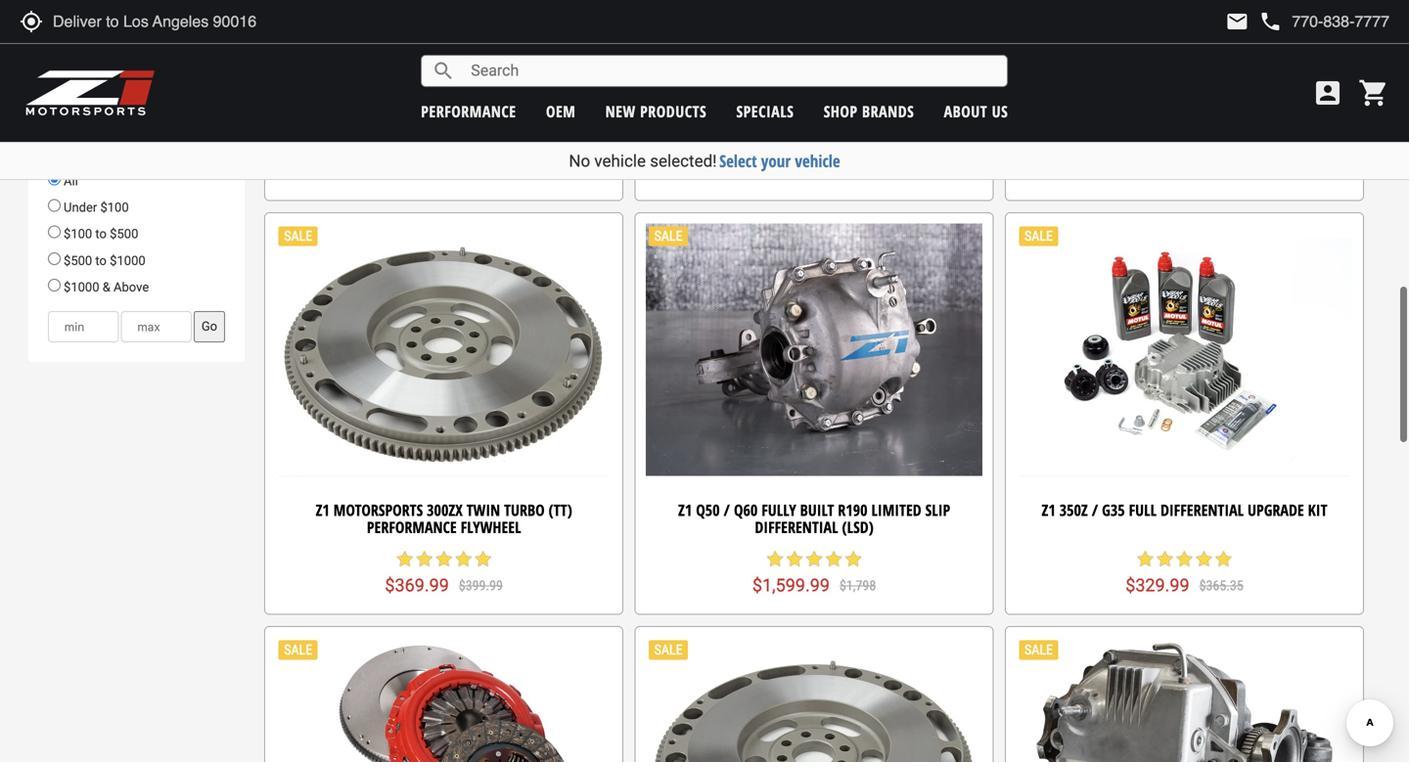 Task type: locate. For each thing, give the bounding box(es) containing it.
skyline
[[303, 85, 353, 107]]

370z
[[1060, 85, 1088, 107]]

specials link
[[737, 101, 794, 122]]

0 horizontal spatial $500
[[64, 253, 92, 268]]

$329.99
[[1126, 162, 1190, 182], [1126, 576, 1190, 596]]

star star star star star $369.99 $399.99
[[385, 550, 503, 596]]

$1000 down $500 to $1000
[[64, 280, 99, 295]]

clutch down search
[[452, 85, 497, 107]]

kit for z1 370z / g37 full differential upgrade kit
[[1309, 85, 1328, 107]]

us
[[992, 101, 1009, 122]]

1 vertical spatial $100
[[64, 227, 92, 242]]

0 horizontal spatial clutch
[[452, 85, 497, 107]]

shop
[[824, 101, 858, 122]]

performance link
[[421, 101, 517, 122]]

$365.35
[[1200, 164, 1244, 180], [1200, 578, 1244, 594]]

300zx left non
[[676, 85, 712, 107]]

new products
[[606, 101, 707, 122]]

assembly
[[402, 103, 463, 124]]

0 vertical spatial to
[[95, 227, 107, 242]]

2 star star star star star $329.99 $365.35 from the top
[[1126, 550, 1244, 596]]

z1 motorsports logo image
[[24, 69, 156, 117]]

oem link
[[546, 101, 576, 122]]

2 full from the top
[[1129, 500, 1157, 521]]

1 vertical spatial full
[[1129, 500, 1157, 521]]

built
[[800, 500, 834, 521]]

upgrade for z1 370z / g37 full differential upgrade kit
[[1248, 85, 1305, 107]]

go
[[202, 319, 217, 334]]

$1000
[[110, 253, 146, 268], [64, 280, 99, 295]]

turbo inside z1 motorsports 300zx twin turbo (tt) performance flywheel
[[504, 500, 545, 521]]

None radio
[[48, 173, 60, 186], [48, 226, 60, 239], [48, 173, 60, 186], [48, 226, 60, 239]]

1 up from the top
[[147, 9, 162, 24]]

1 vertical spatial 155
[[170, 29, 191, 43]]

full right g37
[[1129, 85, 1157, 107]]

/ inside z1 q50 / q60 fully built r190 limited slip differential (lsd)
[[724, 500, 730, 521]]

350z
[[1060, 500, 1088, 521]]

$100 up '$100 to $500'
[[100, 200, 129, 215]]

$100 down 'under'
[[64, 227, 92, 242]]

to for $500
[[95, 253, 107, 268]]

2 to from the top
[[95, 253, 107, 268]]

$500 up $500 to $1000
[[110, 227, 138, 242]]

no vehicle selected! select your vehicle
[[569, 150, 841, 172]]

1 horizontal spatial vehicle
[[795, 150, 841, 172]]

kit inside skyline r32 upgraded clutch release fork assembly kit
[[467, 103, 487, 124]]

1 clutch from the left
[[452, 85, 497, 107]]

star star star star star $329.99 $365.35
[[1126, 135, 1244, 182], [1126, 550, 1244, 596]]

(tt)
[[549, 500, 573, 521]]

z1 left 370z
[[1042, 85, 1056, 107]]

z1 motorsports 300zx twin turbo (tt) performance flywheel
[[316, 500, 573, 538]]

& up 155
[[136, 9, 191, 24], [136, 29, 191, 43]]

fully
[[762, 500, 797, 521]]

1 $365.35 from the top
[[1200, 164, 1244, 180]]

star
[[395, 135, 415, 155], [415, 135, 434, 155], [434, 135, 454, 155], [454, 135, 474, 155], [474, 135, 493, 155], [766, 135, 785, 155], [785, 135, 805, 155], [805, 135, 824, 155], [824, 135, 844, 155], [844, 135, 864, 155], [1136, 135, 1156, 155], [1156, 135, 1175, 155], [1175, 135, 1195, 155], [1195, 135, 1214, 155], [1214, 135, 1234, 155], [395, 550, 415, 569], [415, 550, 434, 569], [434, 550, 454, 569], [454, 550, 474, 569], [474, 550, 493, 569], [766, 550, 785, 569], [785, 550, 805, 569], [805, 550, 824, 569], [824, 550, 844, 569], [844, 550, 864, 569], [1136, 550, 1156, 569], [1156, 550, 1175, 569], [1175, 550, 1195, 569], [1195, 550, 1214, 569], [1214, 550, 1234, 569]]

z1 300zx non turbo (na) clutch & flywheel kit
[[658, 85, 971, 107]]

clutch right the (na)
[[825, 85, 870, 107]]

/
[[1092, 85, 1099, 107], [724, 500, 730, 521], [1092, 500, 1099, 521]]

kit for skyline r32 upgraded clutch release fork assembly kit
[[467, 103, 487, 124]]

kit for z1 350z / g35 full differential upgrade kit
[[1309, 500, 1328, 521]]

to down '$100 to $500'
[[95, 253, 107, 268]]

2 $329.99 from the top
[[1126, 576, 1190, 596]]

vehicle
[[795, 150, 841, 172], [595, 151, 646, 171]]

z1 inside z1 motorsports 300zx twin turbo (tt) performance flywheel
[[316, 500, 330, 521]]

new products link
[[606, 101, 707, 122]]

above
[[114, 280, 149, 295]]

1 vertical spatial $500
[[64, 253, 92, 268]]

$365.35 down z1 350z / g35 full differential upgrade kit
[[1200, 578, 1244, 594]]

to up $500 to $1000
[[95, 227, 107, 242]]

1 star star star star star $329.99 $365.35 from the top
[[1126, 135, 1244, 182]]

star star star star star $329.99 $365.35 down z1 350z / g35 full differential upgrade kit
[[1126, 550, 1244, 596]]

1 vertical spatial & up 155
[[136, 29, 191, 43]]

phone
[[1259, 10, 1283, 33]]

$329.99 down z1 370z / g37 full differential upgrade kit
[[1126, 162, 1190, 182]]

differential inside z1 q50 / q60 fully built r190 limited slip differential (lsd)
[[755, 517, 839, 538]]

g35
[[1102, 500, 1125, 521]]

1 vertical spatial up
[[147, 29, 162, 43]]

search
[[432, 59, 455, 83]]

to for $100
[[95, 227, 107, 242]]

0 horizontal spatial turbo
[[504, 500, 545, 521]]

1 vertical spatial turbo
[[504, 500, 545, 521]]

2 upgrade from the top
[[1248, 500, 1305, 521]]

$1,599.99
[[753, 576, 830, 596]]

shopping_cart
[[1359, 77, 1390, 109]]

z1 left q50
[[678, 500, 692, 521]]

1 vertical spatial 300zx
[[427, 500, 463, 521]]

$369.99
[[385, 576, 449, 596]]

mail link
[[1226, 10, 1250, 33]]

$500
[[110, 227, 138, 242], [64, 253, 92, 268]]

1 horizontal spatial clutch
[[825, 85, 870, 107]]

turbo
[[749, 85, 789, 107], [504, 500, 545, 521]]

1 full from the top
[[1129, 85, 1157, 107]]

full for g37
[[1129, 85, 1157, 107]]

&
[[136, 9, 144, 24], [136, 29, 144, 43], [136, 68, 144, 83], [874, 85, 883, 107], [103, 280, 110, 295]]

0 vertical spatial 300zx
[[676, 85, 712, 107]]

300zx
[[676, 85, 712, 107], [427, 500, 463, 521]]

1 horizontal spatial turbo
[[749, 85, 789, 107]]

z1 left motorsports
[[316, 500, 330, 521]]

0 horizontal spatial flywheel
[[461, 517, 521, 538]]

z1
[[658, 85, 672, 107], [1042, 85, 1056, 107], [316, 500, 330, 521], [678, 500, 692, 521], [1042, 500, 1056, 521]]

vehicle right no
[[595, 151, 646, 171]]

1 vertical spatial to
[[95, 253, 107, 268]]

$500 down '$100 to $500'
[[64, 253, 92, 268]]

shop brands link
[[824, 101, 915, 122]]

2 $365.35 from the top
[[1200, 578, 1244, 594]]

up
[[147, 9, 162, 24], [147, 29, 162, 43], [147, 68, 162, 83]]

upgrade
[[1248, 85, 1305, 107], [1248, 500, 1305, 521]]

1 $329.99 from the top
[[1126, 162, 1190, 182]]

$629.99
[[756, 162, 820, 182]]

clutch
[[452, 85, 497, 107], [825, 85, 870, 107]]

r190
[[838, 500, 868, 521]]

mail
[[1226, 10, 1250, 33]]

to
[[95, 227, 107, 242], [95, 253, 107, 268]]

1 upgrade from the top
[[1248, 85, 1305, 107]]

$1000 up above
[[110, 253, 146, 268]]

None radio
[[48, 199, 60, 212], [48, 252, 60, 265], [48, 279, 60, 292], [48, 199, 60, 212], [48, 252, 60, 265], [48, 279, 60, 292]]

about
[[944, 101, 988, 122]]

1 horizontal spatial $500
[[110, 227, 138, 242]]

1 vertical spatial flywheel
[[461, 517, 521, 538]]

0 vertical spatial upgrade
[[1248, 85, 1305, 107]]

/ left g35
[[1092, 500, 1099, 521]]

differential up the star star star star star $1,599.99 $1,798 at bottom
[[755, 517, 839, 538]]

1 vertical spatial $365.35
[[1200, 578, 1244, 594]]

vehicle right the your
[[795, 150, 841, 172]]

$329.99 down z1 350z / g35 full differential upgrade kit
[[1126, 576, 1190, 596]]

differential down the mail
[[1161, 85, 1244, 107]]

slip
[[926, 500, 951, 521]]

kit
[[952, 85, 971, 107], [1309, 85, 1328, 107], [467, 103, 487, 124], [1309, 500, 1328, 521]]

z1 left the 350z
[[1042, 500, 1056, 521]]

0 vertical spatial $365.35
[[1200, 164, 1244, 180]]

Search search field
[[455, 56, 1008, 86]]

your
[[761, 150, 791, 172]]

1 vertical spatial star star star star star $329.99 $365.35
[[1126, 550, 1244, 596]]

0 vertical spatial up
[[147, 9, 162, 24]]

star star star star star $329.99 $365.35 for g37
[[1126, 135, 1244, 182]]

/ left g37
[[1092, 85, 1099, 107]]

0 vertical spatial & up 155
[[136, 9, 191, 24]]

155
[[170, 9, 191, 24], [170, 29, 191, 43]]

0 vertical spatial $1000
[[110, 253, 146, 268]]

motorsports
[[334, 500, 423, 521]]

0 vertical spatial flywheel
[[887, 85, 948, 107]]

z1 inside z1 q50 / q60 fully built r190 limited slip differential (lsd)
[[678, 500, 692, 521]]

0 horizontal spatial 300zx
[[427, 500, 463, 521]]

flywheel
[[887, 85, 948, 107], [461, 517, 521, 538]]

twin
[[467, 500, 500, 521]]

1 to from the top
[[95, 227, 107, 242]]

0 horizontal spatial $100
[[64, 227, 92, 242]]

1 vertical spatial $329.99
[[1126, 576, 1190, 596]]

0 horizontal spatial $1000
[[64, 280, 99, 295]]

300zx left twin
[[427, 500, 463, 521]]

no
[[569, 151, 591, 171]]

0 vertical spatial full
[[1129, 85, 1157, 107]]

selected!
[[650, 151, 717, 171]]

1 vertical spatial $1000
[[64, 280, 99, 295]]

0 vertical spatial star star star star star $329.99 $365.35
[[1126, 135, 1244, 182]]

2 vertical spatial up
[[147, 68, 162, 83]]

1 horizontal spatial 300zx
[[676, 85, 712, 107]]

1 horizontal spatial $100
[[100, 200, 129, 215]]

z1 for z1 motorsports 300zx twin turbo (tt) performance flywheel
[[316, 500, 330, 521]]

2 155 from the top
[[170, 29, 191, 43]]

$500 to $1000
[[60, 253, 146, 268]]

vehicle inside no vehicle selected! select your vehicle
[[595, 151, 646, 171]]

1 vertical spatial upgrade
[[1248, 500, 1305, 521]]

turbo left the (na)
[[749, 85, 789, 107]]

star star star star star $329.99 $365.35 down z1 370z / g37 full differential upgrade kit
[[1126, 135, 1244, 182]]

1 horizontal spatial flywheel
[[887, 85, 948, 107]]

1 155 from the top
[[170, 9, 191, 24]]

1 horizontal spatial $1000
[[110, 253, 146, 268]]

0 horizontal spatial vehicle
[[595, 151, 646, 171]]

0 vertical spatial $329.99
[[1126, 162, 1190, 182]]

$365.35 down z1 370z / g37 full differential upgrade kit
[[1200, 164, 1244, 180]]

$365.35 for g37
[[1200, 164, 1244, 180]]

oem
[[546, 101, 576, 122]]

$329.99 for g35
[[1126, 576, 1190, 596]]

flywheel inside z1 motorsports 300zx twin turbo (tt) performance flywheel
[[461, 517, 521, 538]]

/ for 370z
[[1092, 85, 1099, 107]]

$81.32
[[457, 164, 495, 180]]

z1 for z1 370z / g37 full differential upgrade kit
[[1042, 85, 1056, 107]]

0 vertical spatial $500
[[110, 227, 138, 242]]

$399.99
[[459, 578, 503, 594]]

$329.99 for g37
[[1126, 162, 1190, 182]]

$64.99
[[393, 162, 448, 182]]

full right g35
[[1129, 500, 1157, 521]]

turbo left (tt)
[[504, 500, 545, 521]]

0 vertical spatial $100
[[100, 200, 129, 215]]

about us link
[[944, 101, 1009, 122]]

/ left q60
[[724, 500, 730, 521]]

0 vertical spatial 155
[[170, 9, 191, 24]]

z1 right new
[[658, 85, 672, 107]]

differential right g35
[[1161, 500, 1244, 521]]



Task type: describe. For each thing, give the bounding box(es) containing it.
account_box link
[[1308, 77, 1349, 109]]

under  $100
[[60, 200, 129, 215]]

$100 to $500
[[60, 227, 138, 242]]

1 & up 155 from the top
[[136, 9, 191, 24]]

z1 q50 / q60 fully built r190 limited slip differential (lsd)
[[678, 500, 951, 538]]

full for g35
[[1129, 500, 1157, 521]]

mail phone
[[1226, 10, 1283, 33]]

z1 for z1 300zx non turbo (na) clutch & flywheel kit
[[658, 85, 672, 107]]

differential for g37
[[1161, 85, 1244, 107]]

(lsd)
[[842, 517, 874, 538]]

r32
[[356, 85, 379, 107]]

shop brands
[[824, 101, 915, 122]]

phone link
[[1259, 10, 1390, 33]]

non
[[716, 85, 745, 107]]

q50
[[696, 500, 720, 521]]

upgraded
[[383, 85, 448, 107]]

z1 for z1 q50 / q60 fully built r190 limited slip differential (lsd)
[[678, 500, 692, 521]]

min number field
[[48, 311, 119, 343]]

flywheel for performance
[[461, 517, 521, 538]]

account_box
[[1313, 77, 1344, 109]]

go button
[[194, 311, 225, 343]]

products
[[640, 101, 707, 122]]

specials
[[737, 101, 794, 122]]

$1,798
[[840, 578, 876, 594]]

clutch inside skyline r32 upgraded clutch release fork assembly kit
[[452, 85, 497, 107]]

new
[[606, 101, 636, 122]]

$365.35 for g35
[[1200, 578, 1244, 594]]

under
[[64, 200, 97, 215]]

flywheel for &
[[887, 85, 948, 107]]

select
[[720, 150, 757, 172]]

q60
[[734, 500, 758, 521]]

star star star star star $329.99 $365.35 for g35
[[1126, 550, 1244, 596]]

(na)
[[793, 85, 821, 107]]

z1 350z / g35 full differential upgrade kit
[[1042, 500, 1328, 521]]

$1000 & above
[[60, 280, 149, 295]]

/ for q50
[[724, 500, 730, 521]]

about us
[[944, 101, 1009, 122]]

star star star star star $1,599.99 $1,798
[[753, 550, 876, 596]]

brands
[[863, 101, 915, 122]]

fork
[[553, 85, 585, 107]]

differential for g35
[[1161, 500, 1244, 521]]

2 up from the top
[[147, 29, 162, 43]]

300zx inside z1 motorsports 300zx twin turbo (tt) performance flywheel
[[427, 500, 463, 521]]

z1 370z / g37 full differential upgrade kit
[[1042, 85, 1328, 107]]

performance
[[367, 517, 457, 538]]

g37
[[1102, 85, 1125, 107]]

skyline r32 upgraded clutch release fork assembly kit
[[303, 85, 585, 124]]

limited
[[872, 500, 922, 521]]

3 up from the top
[[147, 68, 162, 83]]

2 & up 155 from the top
[[136, 29, 191, 43]]

shopping_cart link
[[1354, 77, 1390, 109]]

performance
[[421, 101, 517, 122]]

2 clutch from the left
[[825, 85, 870, 107]]

price
[[46, 137, 79, 161]]

my_location
[[20, 10, 43, 33]]

star star star star star $64.99 $81.32
[[393, 135, 495, 182]]

star star star star star $629.99 $659.99
[[756, 135, 874, 182]]

select your vehicle link
[[720, 150, 841, 172]]

& up link
[[48, 65, 225, 85]]

z1 for z1 350z / g35 full differential upgrade kit
[[1042, 500, 1056, 521]]

all
[[60, 174, 78, 189]]

upgrade for z1 350z / g35 full differential upgrade kit
[[1248, 500, 1305, 521]]

$659.99
[[829, 164, 874, 180]]

/ for 350z
[[1092, 500, 1099, 521]]

0 vertical spatial turbo
[[749, 85, 789, 107]]

release
[[501, 85, 550, 107]]

& up
[[136, 68, 162, 83]]

max number field
[[121, 311, 192, 343]]



Task type: vqa. For each thing, say whether or not it's contained in the screenshot.
the bottom Up
yes



